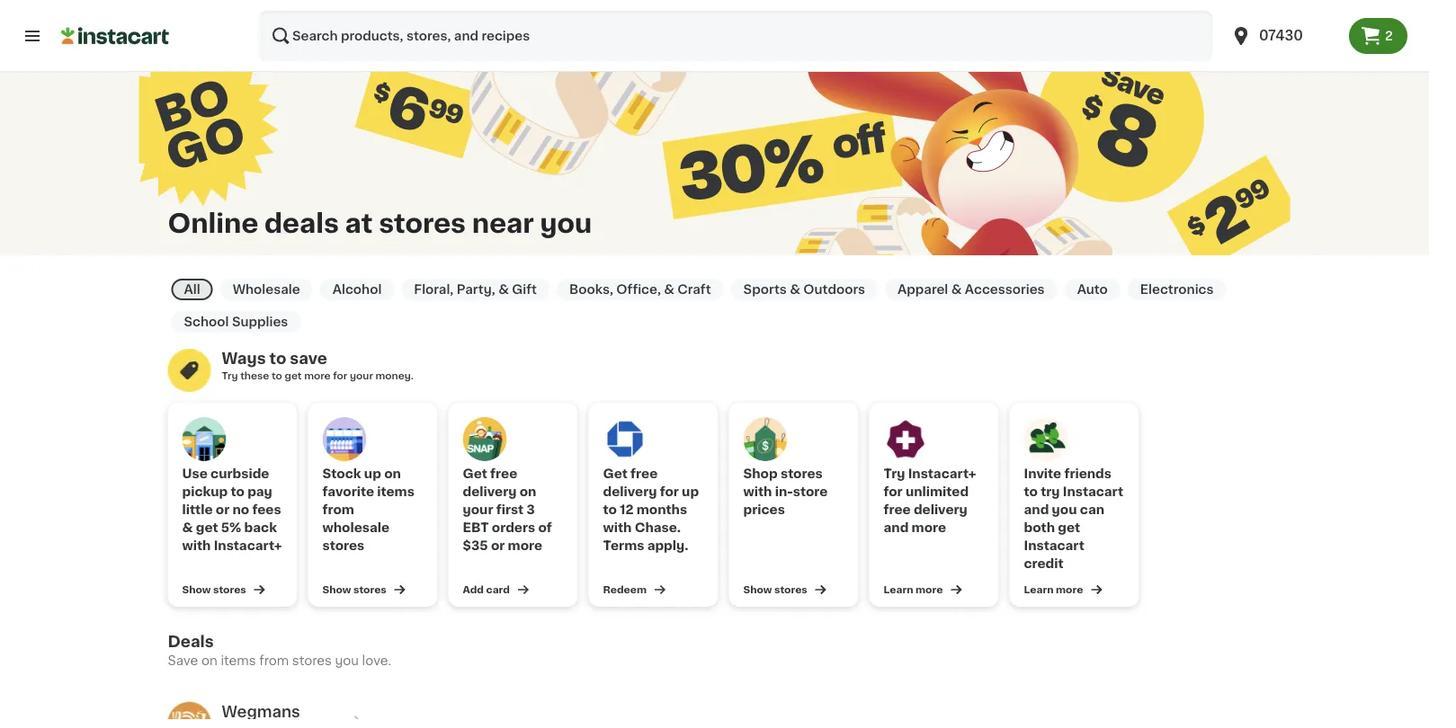 Task type: vqa. For each thing, say whether or not it's contained in the screenshot.
Green in the "Kroger Green Beans 2 lb bag"
no



Task type: describe. For each thing, give the bounding box(es) containing it.
craft
[[678, 283, 711, 296]]

electronics link
[[1128, 279, 1227, 300]]

at
[[345, 211, 373, 236]]

favorite
[[322, 486, 374, 498]]

and inside invite friends to try instacart and you can both get instacart credit
[[1024, 504, 1049, 516]]

add
[[463, 585, 484, 595]]

auto
[[1077, 283, 1108, 296]]

months
[[637, 504, 687, 516]]

all
[[184, 283, 200, 296]]

get free delivery on your first 3 ebt orders of $35 or more
[[463, 468, 552, 552]]

and inside try instacart+ for unlimited free delivery and more
[[884, 522, 909, 534]]

apparel
[[898, 283, 948, 296]]

1 vertical spatial instacart
[[1024, 540, 1085, 552]]

stock up on favorite items from wholesale stores
[[322, 468, 415, 552]]

little
[[182, 504, 213, 516]]

stock
[[322, 468, 361, 480]]

sports
[[744, 283, 787, 296]]

up inside the get free delivery for up to 12 months with chase. terms apply.
[[682, 486, 699, 498]]

invite
[[1024, 468, 1062, 480]]

free for for
[[631, 468, 658, 480]]

in-
[[775, 486, 793, 498]]

delivery for to
[[603, 486, 657, 498]]

deals save on items from stores you love.
[[168, 635, 391, 667]]

can
[[1080, 504, 1105, 516]]

books, office, & craft link
[[557, 279, 724, 300]]

get for get free delivery on your first 3 ebt orders of $35 or more
[[463, 468, 487, 480]]

online
[[168, 211, 258, 236]]

ways
[[222, 351, 266, 367]]

stores inside deals save on items from stores you love.
[[292, 655, 332, 667]]

with inside shop stores with in-store prices
[[743, 486, 772, 498]]

near
[[472, 211, 534, 236]]

07430
[[1259, 29, 1303, 42]]

wegmans
[[222, 705, 300, 720]]

for inside the get free delivery for up to 12 months with chase. terms apply.
[[660, 486, 679, 498]]

2 button
[[1349, 18, 1408, 54]]

to inside use curbside pickup to pay little or no fees & get 5% back with instacart+
[[231, 486, 245, 498]]

Search field
[[259, 11, 1213, 61]]

office,
[[617, 283, 661, 296]]

no
[[233, 504, 249, 516]]

with inside the get free delivery for up to 12 months with chase. terms apply.
[[603, 522, 632, 534]]

pickup
[[182, 486, 228, 498]]

0 vertical spatial you
[[540, 211, 592, 236]]

money.
[[376, 371, 414, 381]]

school supplies link
[[171, 311, 301, 333]]

wholesale
[[322, 522, 390, 534]]

try
[[1041, 486, 1060, 498]]

friends
[[1065, 468, 1112, 480]]

deals
[[264, 211, 339, 236]]

try inside try instacart+ for unlimited free delivery and more
[[884, 468, 905, 480]]

store
[[793, 486, 828, 498]]

sports & outdoors
[[744, 283, 865, 296]]

on for stock
[[384, 468, 401, 480]]

terms
[[603, 540, 644, 552]]

apparel & accessories
[[898, 283, 1045, 296]]

use
[[182, 468, 208, 480]]

school supplies
[[184, 316, 288, 328]]

& right sports in the right of the page
[[790, 283, 801, 296]]

get free delivery for up to 12 months with chase. terms apply.
[[603, 468, 699, 552]]

party,
[[457, 283, 495, 296]]

invite friends to try instacart and you can both get instacart credit
[[1024, 468, 1124, 570]]

5%
[[221, 522, 241, 534]]

of
[[538, 522, 552, 534]]

on for deals
[[201, 655, 218, 667]]

instacart+ inside try instacart+ for unlimited free delivery and more
[[908, 468, 976, 480]]

free for on
[[490, 468, 517, 480]]

for inside 'ways to save try these to get more for your money.'
[[333, 371, 347, 381]]

add card
[[463, 585, 510, 595]]

$35
[[463, 540, 488, 552]]

apparel & accessories link
[[885, 279, 1058, 300]]

unlimited
[[906, 486, 969, 498]]

ways to save try these to get more for your money.
[[222, 351, 414, 381]]

to right these
[[272, 371, 282, 381]]

or inside get free delivery on your first 3 ebt orders of $35 or more
[[491, 540, 505, 552]]

books, office, & craft
[[569, 283, 711, 296]]

apply.
[[647, 540, 689, 552]]

outdoors
[[804, 283, 865, 296]]

back
[[244, 522, 277, 534]]

both
[[1024, 522, 1055, 534]]

& left craft
[[664, 283, 675, 296]]

delivery for first
[[463, 486, 517, 498]]

sports & outdoors link
[[731, 279, 878, 300]]

instacart+ inside use curbside pickup to pay little or no fees & get 5% back with instacart+
[[214, 540, 282, 552]]

try inside 'ways to save try these to get more for your money.'
[[222, 371, 238, 381]]

online deals at stores near you
[[168, 211, 592, 236]]

you for deals
[[335, 655, 359, 667]]

fees
[[252, 504, 281, 516]]

floral, party, & gift link
[[401, 279, 550, 300]]

floral, party, & gift
[[414, 283, 537, 296]]

stores inside stock up on favorite items from wholesale stores
[[322, 540, 365, 552]]

to inside invite friends to try instacart and you can both get instacart credit
[[1024, 486, 1038, 498]]

& left gift
[[498, 283, 509, 296]]

save
[[168, 655, 198, 667]]

auto link
[[1065, 279, 1121, 300]]

show stores for stores
[[322, 585, 387, 595]]

07430 button
[[1231, 11, 1339, 61]]

& right apparel
[[951, 283, 962, 296]]



Task type: locate. For each thing, give the bounding box(es) containing it.
get down can
[[1058, 522, 1080, 534]]

curbside
[[211, 468, 269, 480]]

you inside invite friends to try instacart and you can both get instacart credit
[[1052, 504, 1077, 516]]

more down orders
[[508, 540, 543, 552]]

more down save
[[304, 371, 331, 381]]

1 horizontal spatial on
[[384, 468, 401, 480]]

2 horizontal spatial show stores
[[743, 585, 808, 595]]

0 horizontal spatial show
[[182, 585, 211, 595]]

1 horizontal spatial try
[[884, 468, 905, 480]]

items inside deals save on items from stores you love.
[[221, 655, 256, 667]]

instacart+ up unlimited
[[908, 468, 976, 480]]

2 horizontal spatial show
[[743, 585, 772, 595]]

1 horizontal spatial for
[[660, 486, 679, 498]]

1 horizontal spatial with
[[603, 522, 632, 534]]

items
[[377, 486, 415, 498], [221, 655, 256, 667]]

delivery up "12" at the bottom
[[603, 486, 657, 498]]

you down try at bottom right
[[1052, 504, 1077, 516]]

2 learn more from the left
[[1024, 585, 1083, 595]]

1 vertical spatial with
[[603, 522, 632, 534]]

0 horizontal spatial free
[[490, 468, 517, 480]]

to
[[270, 351, 286, 367], [272, 371, 282, 381], [231, 486, 245, 498], [1024, 486, 1038, 498], [603, 504, 617, 516]]

show stores for no
[[182, 585, 246, 595]]

show for no
[[182, 585, 211, 595]]

1 horizontal spatial up
[[682, 486, 699, 498]]

1 vertical spatial your
[[463, 504, 493, 516]]

with down shop
[[743, 486, 772, 498]]

0 horizontal spatial try
[[222, 371, 238, 381]]

all link
[[171, 279, 213, 300]]

0 vertical spatial and
[[1024, 504, 1049, 516]]

more inside 'ways to save try these to get more for your money.'
[[304, 371, 331, 381]]

0 horizontal spatial delivery
[[463, 486, 517, 498]]

wholesale
[[233, 283, 300, 296]]

wegmans link
[[168, 692, 369, 721]]

learn
[[884, 585, 913, 595], [1024, 585, 1054, 595]]

with inside use curbside pickup to pay little or no fees & get 5% back with instacart+
[[182, 540, 211, 552]]

with down little on the bottom
[[182, 540, 211, 552]]

get inside get free delivery on your first 3 ebt orders of $35 or more
[[463, 468, 487, 480]]

more inside get free delivery on your first 3 ebt orders of $35 or more
[[508, 540, 543, 552]]

you for invite
[[1052, 504, 1077, 516]]

orders
[[492, 522, 535, 534]]

delivery down unlimited
[[914, 504, 968, 516]]

0 vertical spatial from
[[322, 504, 354, 516]]

2 vertical spatial you
[[335, 655, 359, 667]]

0 vertical spatial instacart
[[1063, 486, 1124, 498]]

for
[[333, 371, 347, 381], [660, 486, 679, 498], [884, 486, 903, 498]]

prices
[[743, 504, 785, 516]]

these
[[240, 371, 269, 381]]

school
[[184, 316, 229, 328]]

1 horizontal spatial show stores
[[322, 585, 387, 595]]

free down unlimited
[[884, 504, 911, 516]]

3 show from the left
[[743, 585, 772, 595]]

2 horizontal spatial you
[[1052, 504, 1077, 516]]

0 horizontal spatial instacart+
[[214, 540, 282, 552]]

1 horizontal spatial free
[[631, 468, 658, 480]]

savings education cards icon image
[[168, 349, 211, 392]]

1 vertical spatial items
[[221, 655, 256, 667]]

1 horizontal spatial get
[[603, 468, 628, 480]]

credit
[[1024, 558, 1064, 570]]

from up wegmans link
[[259, 655, 289, 667]]

0 vertical spatial instacart+
[[908, 468, 976, 480]]

instacart+
[[908, 468, 976, 480], [214, 540, 282, 552]]

1 horizontal spatial you
[[540, 211, 592, 236]]

0 horizontal spatial or
[[216, 504, 230, 516]]

1 vertical spatial from
[[259, 655, 289, 667]]

you
[[540, 211, 592, 236], [1052, 504, 1077, 516], [335, 655, 359, 667]]

2 horizontal spatial on
[[520, 486, 537, 498]]

delivery inside try instacart+ for unlimited free delivery and more
[[914, 504, 968, 516]]

deals
[[168, 635, 214, 650]]

1 horizontal spatial delivery
[[603, 486, 657, 498]]

0 horizontal spatial get
[[196, 522, 218, 534]]

2
[[1385, 30, 1393, 42]]

supplies
[[232, 316, 288, 328]]

0 horizontal spatial on
[[201, 655, 218, 667]]

from inside stock up on favorite items from wholesale stores
[[322, 504, 354, 516]]

2 horizontal spatial get
[[1058, 522, 1080, 534]]

1 horizontal spatial your
[[463, 504, 493, 516]]

alcohol link
[[320, 279, 394, 300]]

1 vertical spatial and
[[884, 522, 909, 534]]

save
[[290, 351, 327, 367]]

you inside deals save on items from stores you love.
[[335, 655, 359, 667]]

or right $35
[[491, 540, 505, 552]]

your inside 'ways to save try these to get more for your money.'
[[350, 371, 373, 381]]

first
[[496, 504, 524, 516]]

learn more for try instacart+ for unlimited free delivery and more
[[884, 585, 943, 595]]

0 vertical spatial with
[[743, 486, 772, 498]]

get
[[285, 371, 302, 381], [196, 522, 218, 534], [1058, 522, 1080, 534]]

on
[[384, 468, 401, 480], [520, 486, 537, 498], [201, 655, 218, 667]]

show stores down prices
[[743, 585, 808, 595]]

get inside invite friends to try instacart and you can both get instacart credit
[[1058, 522, 1080, 534]]

more down unlimited
[[912, 522, 946, 534]]

your inside get free delivery on your first 3 ebt orders of $35 or more
[[463, 504, 493, 516]]

on right stock
[[384, 468, 401, 480]]

shop stores with in-store prices
[[743, 468, 828, 516]]

0 vertical spatial your
[[350, 371, 373, 381]]

delivery inside get free delivery on your first 3 ebt orders of $35 or more
[[463, 486, 517, 498]]

1 horizontal spatial from
[[322, 504, 354, 516]]

2 horizontal spatial free
[[884, 504, 911, 516]]

12
[[620, 504, 634, 516]]

items right favorite
[[377, 486, 415, 498]]

get inside 'ways to save try these to get more for your money.'
[[285, 371, 302, 381]]

electronics
[[1140, 283, 1214, 296]]

0 horizontal spatial learn more
[[884, 585, 943, 595]]

show stores down the "wholesale"
[[322, 585, 387, 595]]

books,
[[569, 283, 613, 296]]

1 vertical spatial up
[[682, 486, 699, 498]]

card
[[486, 585, 510, 595]]

0 horizontal spatial show stores
[[182, 585, 246, 595]]

your up ebt
[[463, 504, 493, 516]]

0 horizontal spatial you
[[335, 655, 359, 667]]

up up favorite
[[364, 468, 381, 480]]

2 vertical spatial with
[[182, 540, 211, 552]]

2 horizontal spatial for
[[884, 486, 903, 498]]

use curbside pickup to pay little or no fees & get 5% back with instacart+
[[182, 468, 282, 552]]

& down little on the bottom
[[182, 522, 193, 534]]

2 horizontal spatial delivery
[[914, 504, 968, 516]]

gift
[[512, 283, 537, 296]]

instacart logo image
[[61, 25, 169, 47]]

to left save
[[270, 351, 286, 367]]

to left try at bottom right
[[1024, 486, 1038, 498]]

0 vertical spatial try
[[222, 371, 238, 381]]

up
[[364, 468, 381, 480], [682, 486, 699, 498]]

free inside get free delivery on your first 3 ebt orders of $35 or more
[[490, 468, 517, 480]]

for left 'money.'
[[333, 371, 347, 381]]

ebt
[[463, 522, 489, 534]]

0 vertical spatial or
[[216, 504, 230, 516]]

0 horizontal spatial your
[[350, 371, 373, 381]]

on inside get free delivery on your first 3 ebt orders of $35 or more
[[520, 486, 537, 498]]

show for stores
[[322, 585, 351, 595]]

wholesale link
[[220, 279, 313, 300]]

1 vertical spatial on
[[520, 486, 537, 498]]

instacart up can
[[1063, 486, 1124, 498]]

show down prices
[[743, 585, 772, 595]]

0 vertical spatial up
[[364, 468, 381, 480]]

1 vertical spatial or
[[491, 540, 505, 552]]

alcohol
[[333, 283, 382, 296]]

learn for try instacart+ for unlimited free delivery and more
[[884, 585, 913, 595]]

2 learn from the left
[[1024, 585, 1054, 595]]

free up first
[[490, 468, 517, 480]]

up up months
[[682, 486, 699, 498]]

1 get from the left
[[463, 468, 487, 480]]

1 vertical spatial try
[[884, 468, 905, 480]]

to left "12" at the bottom
[[603, 504, 617, 516]]

1 vertical spatial you
[[1052, 504, 1077, 516]]

delivery up first
[[463, 486, 517, 498]]

1 horizontal spatial or
[[491, 540, 505, 552]]

1 horizontal spatial instacart+
[[908, 468, 976, 480]]

free
[[490, 468, 517, 480], [631, 468, 658, 480], [884, 504, 911, 516]]

more down credit
[[1056, 585, 1083, 595]]

try instacart+ for unlimited free delivery and more
[[884, 468, 976, 534]]

your left 'money.'
[[350, 371, 373, 381]]

redeem
[[603, 585, 647, 595]]

0 horizontal spatial learn
[[884, 585, 913, 595]]

get inside the get free delivery for up to 12 months with chase. terms apply.
[[603, 468, 628, 480]]

2 horizontal spatial with
[[743, 486, 772, 498]]

1 horizontal spatial show
[[322, 585, 351, 595]]

on right the save in the left bottom of the page
[[201, 655, 218, 667]]

1 show from the left
[[182, 585, 211, 595]]

learn for invite friends to try instacart and you can both get instacart credit
[[1024, 585, 1054, 595]]

more inside try instacart+ for unlimited free delivery and more
[[912, 522, 946, 534]]

chase.
[[635, 522, 681, 534]]

accessories
[[965, 283, 1045, 296]]

more down try instacart+ for unlimited free delivery and more
[[916, 585, 943, 595]]

on inside stock up on favorite items from wholesale stores
[[384, 468, 401, 480]]

learn more for invite friends to try instacart and you can both get instacart credit
[[1024, 585, 1083, 595]]

for up months
[[660, 486, 679, 498]]

0 horizontal spatial items
[[221, 655, 256, 667]]

1 vertical spatial instacart+
[[214, 540, 282, 552]]

1 horizontal spatial get
[[285, 371, 302, 381]]

2 show from the left
[[322, 585, 351, 595]]

love.
[[362, 655, 391, 667]]

items inside stock up on favorite items from wholesale stores
[[377, 486, 415, 498]]

0 horizontal spatial for
[[333, 371, 347, 381]]

floral,
[[414, 283, 454, 296]]

try
[[222, 371, 238, 381], [884, 468, 905, 480]]

you left the 'love.'
[[335, 655, 359, 667]]

from
[[322, 504, 354, 516], [259, 655, 289, 667]]

stores inside shop stores with in-store prices
[[781, 468, 823, 480]]

from inside deals save on items from stores you love.
[[259, 655, 289, 667]]

with up terms
[[603, 522, 632, 534]]

show
[[182, 585, 211, 595], [322, 585, 351, 595], [743, 585, 772, 595]]

free up "12" at the bottom
[[631, 468, 658, 480]]

free inside try instacart+ for unlimited free delivery and more
[[884, 504, 911, 516]]

&
[[498, 283, 509, 296], [664, 283, 675, 296], [790, 283, 801, 296], [951, 283, 962, 296], [182, 522, 193, 534]]

1 horizontal spatial and
[[1024, 504, 1049, 516]]

get up "12" at the bottom
[[603, 468, 628, 480]]

or
[[216, 504, 230, 516], [491, 540, 505, 552]]

get down little on the bottom
[[196, 522, 218, 534]]

0 vertical spatial items
[[377, 486, 415, 498]]

and down unlimited
[[884, 522, 909, 534]]

2 show stores from the left
[[322, 585, 387, 595]]

2 get from the left
[[603, 468, 628, 480]]

stores
[[379, 211, 466, 236], [781, 468, 823, 480], [322, 540, 365, 552], [213, 585, 246, 595], [354, 585, 387, 595], [775, 585, 808, 595], [292, 655, 332, 667]]

get for get free delivery for up to 12 months with chase. terms apply.
[[603, 468, 628, 480]]

delivery inside the get free delivery for up to 12 months with chase. terms apply.
[[603, 486, 657, 498]]

delivery
[[463, 486, 517, 498], [603, 486, 657, 498], [914, 504, 968, 516]]

on up 3
[[520, 486, 537, 498]]

and up both
[[1024, 504, 1049, 516]]

get down save
[[285, 371, 302, 381]]

learn more
[[884, 585, 943, 595], [1024, 585, 1083, 595]]

get inside use curbside pickup to pay little or no fees & get 5% back with instacart+
[[196, 522, 218, 534]]

0 horizontal spatial with
[[182, 540, 211, 552]]

0 vertical spatial on
[[384, 468, 401, 480]]

1 learn from the left
[[884, 585, 913, 595]]

from down favorite
[[322, 504, 354, 516]]

or left the no
[[216, 504, 230, 516]]

0 horizontal spatial get
[[463, 468, 487, 480]]

on inside deals save on items from stores you love.
[[201, 655, 218, 667]]

1 horizontal spatial learn
[[1024, 585, 1054, 595]]

07430 button
[[1220, 11, 1349, 61]]

3
[[527, 504, 535, 516]]

online deals at stores near you main content
[[0, 0, 1429, 721]]

None search field
[[259, 11, 1213, 61]]

instacart+ down back
[[214, 540, 282, 552]]

shop
[[743, 468, 778, 480]]

1 learn more from the left
[[884, 585, 943, 595]]

show stores up deals
[[182, 585, 246, 595]]

0 horizontal spatial from
[[259, 655, 289, 667]]

free inside the get free delivery for up to 12 months with chase. terms apply.
[[631, 468, 658, 480]]

0 horizontal spatial up
[[364, 468, 381, 480]]

0 horizontal spatial and
[[884, 522, 909, 534]]

2 vertical spatial on
[[201, 655, 218, 667]]

to inside the get free delivery for up to 12 months with chase. terms apply.
[[603, 504, 617, 516]]

or inside use curbside pickup to pay little or no fees & get 5% back with instacart+
[[216, 504, 230, 516]]

get up ebt
[[463, 468, 487, 480]]

get
[[463, 468, 487, 480], [603, 468, 628, 480]]

1 show stores from the left
[[182, 585, 246, 595]]

you right near
[[540, 211, 592, 236]]

for left unlimited
[[884, 486, 903, 498]]

items up wegmans link
[[221, 655, 256, 667]]

instacart up credit
[[1024, 540, 1085, 552]]

instacart
[[1063, 486, 1124, 498], [1024, 540, 1085, 552]]

3 show stores from the left
[[743, 585, 808, 595]]

1 horizontal spatial items
[[377, 486, 415, 498]]

& inside use curbside pickup to pay little or no fees & get 5% back with instacart+
[[182, 522, 193, 534]]

pay
[[248, 486, 272, 498]]

with
[[743, 486, 772, 498], [603, 522, 632, 534], [182, 540, 211, 552]]

to down curbside
[[231, 486, 245, 498]]

show down the "wholesale"
[[322, 585, 351, 595]]

more
[[304, 371, 331, 381], [912, 522, 946, 534], [508, 540, 543, 552], [916, 585, 943, 595], [1056, 585, 1083, 595]]

1 horizontal spatial learn more
[[1024, 585, 1083, 595]]

show up deals
[[182, 585, 211, 595]]

for inside try instacart+ for unlimited free delivery and more
[[884, 486, 903, 498]]

up inside stock up on favorite items from wholesale stores
[[364, 468, 381, 480]]



